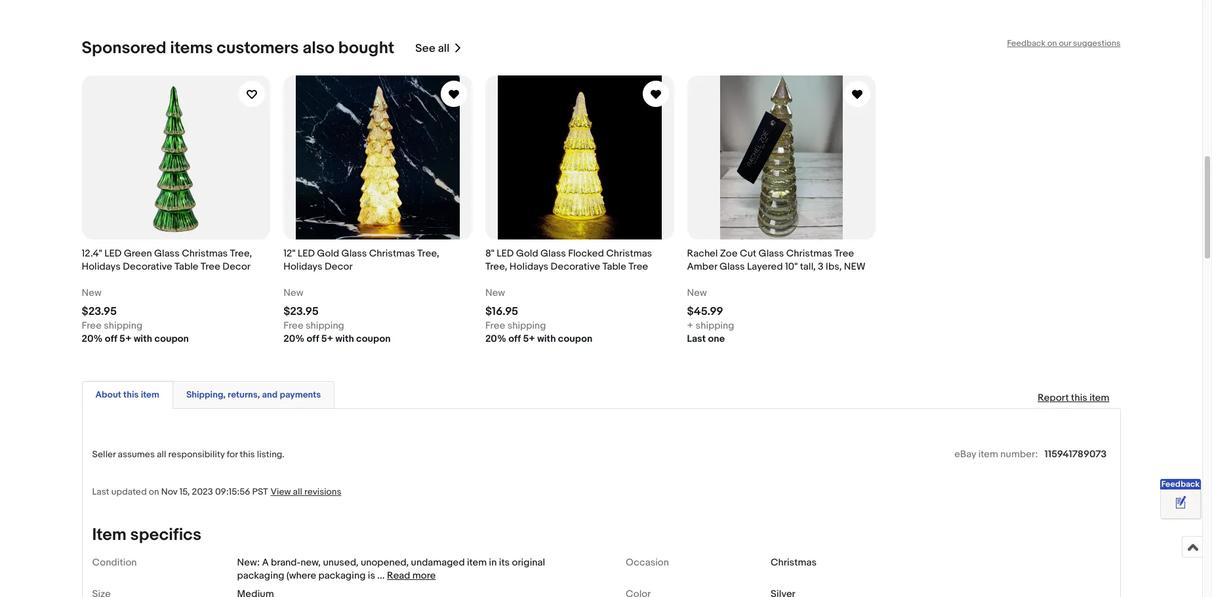 Task type: locate. For each thing, give the bounding box(es) containing it.
5+ inside new $16.95 free shipping 20% off 5+ with coupon
[[523, 333, 535, 345]]

new inside new $16.95 free shipping 20% off 5+ with coupon
[[486, 287, 505, 299]]

holidays down 12.4"
[[82, 261, 121, 273]]

all
[[438, 42, 450, 55], [157, 449, 166, 460], [293, 486, 303, 498]]

1 packaging from the left
[[237, 570, 284, 582]]

brand-
[[271, 557, 301, 569]]

new $23.95 free shipping 20% off 5+ with coupon down 12" led gold glass christmas tree, holidays decor
[[284, 287, 391, 345]]

glass inside 12" led gold glass christmas tree, holidays decor
[[342, 248, 367, 260]]

3 with from the left
[[538, 333, 556, 345]]

0 horizontal spatial $23.95 text field
[[82, 305, 117, 318]]

0 horizontal spatial on
[[149, 486, 159, 498]]

3 off from the left
[[509, 333, 521, 345]]

2 holidays from the left
[[284, 261, 323, 273]]

shipping for decor
[[306, 320, 344, 332]]

$23.95 for 12" led gold glass christmas tree, holidays decor
[[284, 305, 319, 318]]

new
[[845, 261, 866, 273]]

1 decor from the left
[[223, 261, 251, 273]]

sponsored
[[82, 38, 166, 59]]

coupon inside new $16.95 free shipping 20% off 5+ with coupon
[[558, 333, 593, 345]]

holidays for 12"
[[284, 261, 323, 273]]

off up about
[[105, 333, 117, 345]]

table inside 8" led gold glass flocked christmas tree, holidays decorative table tree
[[603, 261, 627, 273]]

2 led from the left
[[298, 248, 315, 260]]

1 free shipping text field from the left
[[82, 320, 143, 333]]

...
[[378, 570, 385, 582]]

2 new text field from the left
[[284, 287, 303, 300]]

item left "in" on the left bottom of page
[[467, 557, 487, 569]]

0 horizontal spatial all
[[157, 449, 166, 460]]

glass right 12"
[[342, 248, 367, 260]]

12" led gold glass christmas tree, holidays decor
[[284, 248, 440, 273]]

last updated on nov 15, 2023 09:15:56 pst view all revisions
[[92, 486, 342, 498]]

item inside report this item link
[[1090, 392, 1110, 404]]

1 new from the left
[[82, 287, 102, 299]]

1 horizontal spatial led
[[298, 248, 315, 260]]

decorative down flocked
[[551, 261, 601, 273]]

0 horizontal spatial new $23.95 free shipping 20% off 5+ with coupon
[[82, 287, 189, 345]]

new text field up $16.95
[[486, 287, 505, 300]]

$23.95 text field up 20% off 5+ with coupon text field
[[284, 305, 319, 318]]

items
[[170, 38, 213, 59]]

2023
[[192, 486, 213, 498]]

number:
[[1001, 448, 1039, 461]]

20% up about
[[82, 333, 103, 345]]

1 horizontal spatial 20% off 5+ with coupon text field
[[486, 333, 593, 346]]

0 vertical spatial feedback
[[1008, 38, 1046, 49]]

glass up layered
[[759, 248, 785, 260]]

free shipping text field for decorative
[[82, 320, 143, 333]]

with
[[134, 333, 152, 345], [336, 333, 354, 345], [538, 333, 556, 345]]

12.4"
[[82, 248, 102, 260]]

tree,
[[230, 248, 252, 260], [417, 248, 440, 260], [486, 261, 508, 273]]

+
[[687, 320, 694, 332]]

specifics
[[130, 525, 202, 545]]

20% for 8" led gold glass flocked christmas tree, holidays decorative table tree
[[486, 333, 507, 345]]

1 new text field from the left
[[82, 287, 102, 300]]

1 led from the left
[[104, 248, 122, 260]]

new
[[82, 287, 102, 299], [284, 287, 303, 299], [486, 287, 505, 299], [687, 287, 707, 299]]

2 20% off 5+ with coupon text field from the left
[[486, 333, 593, 346]]

gold inside 12" led gold glass christmas tree, holidays decor
[[317, 248, 339, 260]]

2 20% from the left
[[284, 333, 305, 345]]

new:
[[237, 557, 260, 569]]

1 horizontal spatial new text field
[[284, 287, 303, 300]]

3 5+ from the left
[[523, 333, 535, 345]]

2 with from the left
[[336, 333, 354, 345]]

0 horizontal spatial free shipping text field
[[82, 320, 143, 333]]

decorative inside "12.4" led green glass christmas tree, holidays decorative table tree decor"
[[123, 261, 172, 273]]

christmas inside 12" led gold glass christmas tree, holidays decor
[[369, 248, 415, 260]]

0 horizontal spatial tree,
[[230, 248, 252, 260]]

2 horizontal spatial all
[[438, 42, 450, 55]]

1 horizontal spatial coupon
[[356, 333, 391, 345]]

item inside new: a brand-new, unused, unopened, undamaged item in its original packaging (where packaging is ...
[[467, 557, 487, 569]]

all right view
[[293, 486, 303, 498]]

0 horizontal spatial last
[[92, 486, 109, 498]]

gold for $16.95
[[516, 248, 539, 260]]

led right 12.4"
[[104, 248, 122, 260]]

this right for
[[240, 449, 255, 460]]

sponsored items customers also bought
[[82, 38, 395, 59]]

2 horizontal spatial tree,
[[486, 261, 508, 273]]

1 horizontal spatial $23.95
[[284, 305, 319, 318]]

this right about
[[123, 389, 139, 400]]

item right about
[[141, 389, 159, 400]]

2 coupon from the left
[[356, 333, 391, 345]]

on
[[1048, 38, 1058, 49], [149, 486, 159, 498]]

1 horizontal spatial tree,
[[417, 248, 440, 260]]

2 horizontal spatial this
[[1072, 392, 1088, 404]]

2 new $23.95 free shipping 20% off 5+ with coupon from the left
[[284, 287, 391, 345]]

20% off 5+ with coupon text field
[[82, 333, 189, 346], [486, 333, 593, 346]]

1 horizontal spatial off
[[307, 333, 319, 345]]

3 free from the left
[[486, 320, 506, 332]]

tree, down 8" at the left of the page
[[486, 261, 508, 273]]

glass
[[154, 248, 180, 260], [342, 248, 367, 260], [541, 248, 566, 260], [759, 248, 785, 260], [720, 261, 745, 273]]

shipping
[[104, 320, 143, 332], [306, 320, 344, 332], [508, 320, 546, 332], [696, 320, 735, 332]]

free inside new $16.95 free shipping 20% off 5+ with coupon
[[486, 320, 506, 332]]

2 horizontal spatial tree
[[835, 248, 855, 260]]

item right ebay
[[979, 448, 999, 461]]

2 horizontal spatial with
[[538, 333, 556, 345]]

coupon for holidays
[[558, 333, 593, 345]]

free
[[82, 320, 102, 332], [284, 320, 304, 332], [486, 320, 506, 332]]

on left nov
[[149, 486, 159, 498]]

2 horizontal spatial 5+
[[523, 333, 535, 345]]

1 horizontal spatial new $23.95 free shipping 20% off 5+ with coupon
[[284, 287, 391, 345]]

1 horizontal spatial last
[[687, 333, 706, 345]]

1 horizontal spatial feedback
[[1162, 479, 1201, 490]]

decorative down green
[[123, 261, 172, 273]]

ebay item number: 115941789073
[[955, 448, 1107, 461]]

new up the $45.99 text box
[[687, 287, 707, 299]]

table
[[175, 261, 199, 273], [603, 261, 627, 273]]

christmas
[[182, 248, 228, 260], [369, 248, 415, 260], [606, 248, 652, 260], [787, 248, 833, 260], [771, 557, 817, 569]]

1 new $23.95 free shipping 20% off 5+ with coupon from the left
[[82, 287, 189, 345]]

more
[[413, 570, 436, 582]]

1 decorative from the left
[[123, 261, 172, 273]]

0 horizontal spatial $23.95
[[82, 305, 117, 318]]

2 vertical spatial all
[[293, 486, 303, 498]]

4 new from the left
[[687, 287, 707, 299]]

20% up payments
[[284, 333, 305, 345]]

nov
[[161, 486, 178, 498]]

last down +
[[687, 333, 706, 345]]

new for 12" led gold glass christmas tree, holidays decor
[[284, 287, 303, 299]]

1 horizontal spatial with
[[336, 333, 354, 345]]

1 horizontal spatial $23.95 text field
[[284, 305, 319, 318]]

0 horizontal spatial new text field
[[82, 287, 102, 300]]

20% down $16.95 text box
[[486, 333, 507, 345]]

new down 12"
[[284, 287, 303, 299]]

tab list
[[82, 379, 1121, 409]]

2 $23.95 text field from the left
[[284, 305, 319, 318]]

all right see on the top
[[438, 42, 450, 55]]

1 horizontal spatial decor
[[325, 261, 353, 273]]

4 shipping from the left
[[696, 320, 735, 332]]

2 horizontal spatial new text field
[[486, 287, 505, 300]]

$23.95 down 12.4"
[[82, 305, 117, 318]]

new inside 'new $45.99 + shipping last one'
[[687, 287, 707, 299]]

feedback on our suggestions
[[1008, 38, 1121, 49]]

2 free from the left
[[284, 320, 304, 332]]

0 horizontal spatial led
[[104, 248, 122, 260]]

8" led gold glass flocked christmas tree, holidays decorative table tree
[[486, 248, 652, 273]]

0 horizontal spatial decorative
[[123, 261, 172, 273]]

tree, inside 12" led gold glass christmas tree, holidays decor
[[417, 248, 440, 260]]

0 horizontal spatial 20% off 5+ with coupon text field
[[82, 333, 189, 346]]

green
[[124, 248, 152, 260]]

its
[[499, 557, 510, 569]]

and
[[262, 389, 278, 400]]

tree inside 8" led gold glass flocked christmas tree, holidays decorative table tree
[[629, 261, 649, 273]]

2 horizontal spatial coupon
[[558, 333, 593, 345]]

0 horizontal spatial off
[[105, 333, 117, 345]]

last left updated
[[92, 486, 109, 498]]

decor inside "12.4" led green glass christmas tree, holidays decorative table tree decor"
[[223, 261, 251, 273]]

0 horizontal spatial holidays
[[82, 261, 121, 273]]

2 off from the left
[[307, 333, 319, 345]]

2 horizontal spatial led
[[497, 248, 514, 260]]

1 horizontal spatial on
[[1048, 38, 1058, 49]]

1 5+ from the left
[[119, 333, 132, 345]]

1 $23.95 from the left
[[82, 305, 117, 318]]

20% inside new $16.95 free shipping 20% off 5+ with coupon
[[486, 333, 507, 345]]

1 coupon from the left
[[154, 333, 189, 345]]

1 vertical spatial all
[[157, 449, 166, 460]]

new for 12.4" led green glass christmas tree, holidays decorative table tree decor
[[82, 287, 102, 299]]

holidays inside 12" led gold glass christmas tree, holidays decor
[[284, 261, 323, 273]]

1 20% from the left
[[82, 333, 103, 345]]

christmas for 12" led gold glass christmas tree, holidays decor
[[369, 248, 415, 260]]

led inside "12.4" led green glass christmas tree, holidays decorative table tree decor"
[[104, 248, 122, 260]]

1 free from the left
[[82, 320, 102, 332]]

3 led from the left
[[497, 248, 514, 260]]

off for holidays
[[509, 333, 521, 345]]

20% off 5+ with coupon text field up about this item button
[[82, 333, 189, 346]]

packaging down unused,
[[319, 570, 366, 582]]

0 horizontal spatial with
[[134, 333, 152, 345]]

new text field down 12.4"
[[82, 287, 102, 300]]

glass right green
[[154, 248, 180, 260]]

1 gold from the left
[[317, 248, 339, 260]]

1 holidays from the left
[[82, 261, 121, 273]]

new $45.99 + shipping last one
[[687, 287, 735, 345]]

also
[[303, 38, 335, 59]]

layered
[[748, 261, 783, 273]]

5+
[[119, 333, 132, 345], [321, 333, 334, 345], [523, 333, 535, 345]]

1 horizontal spatial decorative
[[551, 261, 601, 273]]

this inside button
[[123, 389, 139, 400]]

shipping for decorative
[[104, 320, 143, 332]]

item
[[141, 389, 159, 400], [1090, 392, 1110, 404], [979, 448, 999, 461], [467, 557, 487, 569]]

led inside 12" led gold glass christmas tree, holidays decor
[[298, 248, 315, 260]]

item right report
[[1090, 392, 1110, 404]]

1 horizontal spatial 20%
[[284, 333, 305, 345]]

2 shipping from the left
[[306, 320, 344, 332]]

new up $16.95
[[486, 287, 505, 299]]

1 with from the left
[[134, 333, 152, 345]]

1 horizontal spatial holidays
[[284, 261, 323, 273]]

1 20% off 5+ with coupon text field from the left
[[82, 333, 189, 346]]

holidays
[[82, 261, 121, 273], [284, 261, 323, 273], [510, 261, 549, 273]]

christmas inside "12.4" led green glass christmas tree, holidays decorative table tree decor"
[[182, 248, 228, 260]]

all right assumes
[[157, 449, 166, 460]]

glass for holidays
[[541, 248, 566, 260]]

$23.95 text field
[[82, 305, 117, 318], [284, 305, 319, 318]]

lbs,
[[826, 261, 842, 273]]

2 free shipping text field from the left
[[284, 320, 344, 333]]

$16.95 text field
[[486, 305, 519, 318]]

glass inside "12.4" led green glass christmas tree, holidays decorative table tree decor"
[[154, 248, 180, 260]]

gold inside 8" led gold glass flocked christmas tree, holidays decorative table tree
[[516, 248, 539, 260]]

shipping inside new $16.95 free shipping 20% off 5+ with coupon
[[508, 320, 546, 332]]

see all
[[416, 42, 450, 55]]

1 $23.95 text field from the left
[[82, 305, 117, 318]]

2 horizontal spatial off
[[509, 333, 521, 345]]

0 horizontal spatial feedback
[[1008, 38, 1046, 49]]

tall,
[[800, 261, 816, 273]]

packaging down a
[[237, 570, 284, 582]]

off
[[105, 333, 117, 345], [307, 333, 319, 345], [509, 333, 521, 345]]

free for 12.4" led green glass christmas tree, holidays decorative table tree decor
[[82, 320, 102, 332]]

1 horizontal spatial free shipping text field
[[284, 320, 344, 333]]

responsibility
[[168, 449, 225, 460]]

1 horizontal spatial 5+
[[321, 333, 334, 345]]

3 20% from the left
[[486, 333, 507, 345]]

2 $23.95 from the left
[[284, 305, 319, 318]]

0 horizontal spatial coupon
[[154, 333, 189, 345]]

christmas inside rachel zoe cut glass christmas tree amber glass layered 10" tall, 3 lbs, new
[[787, 248, 833, 260]]

seller assumes all responsibility for this listing.
[[92, 449, 285, 460]]

decor inside 12" led gold glass christmas tree, holidays decor
[[325, 261, 353, 273]]

2 new from the left
[[284, 287, 303, 299]]

read
[[387, 570, 410, 582]]

1 horizontal spatial free
[[284, 320, 304, 332]]

Free shipping text field
[[82, 320, 143, 333], [284, 320, 344, 333]]

$23.95 text field down 12.4"
[[82, 305, 117, 318]]

2 5+ from the left
[[321, 333, 334, 345]]

gold right 12"
[[317, 248, 339, 260]]

3 new text field from the left
[[486, 287, 505, 300]]

0 horizontal spatial gold
[[317, 248, 339, 260]]

off up payments
[[307, 333, 319, 345]]

0 horizontal spatial 20%
[[82, 333, 103, 345]]

0 horizontal spatial this
[[123, 389, 139, 400]]

1 shipping from the left
[[104, 320, 143, 332]]

glass inside 8" led gold glass flocked christmas tree, holidays decorative table tree
[[541, 248, 566, 260]]

off down $16.95 text box
[[509, 333, 521, 345]]

1 table from the left
[[175, 261, 199, 273]]

3 holidays from the left
[[510, 261, 549, 273]]

3 new from the left
[[486, 287, 505, 299]]

this right report
[[1072, 392, 1088, 404]]

about
[[95, 389, 121, 400]]

2 table from the left
[[603, 261, 627, 273]]

2 decorative from the left
[[551, 261, 601, 273]]

0 vertical spatial on
[[1048, 38, 1058, 49]]

off inside new $16.95 free shipping 20% off 5+ with coupon
[[509, 333, 521, 345]]

0 horizontal spatial free
[[82, 320, 102, 332]]

0 horizontal spatial decor
[[223, 261, 251, 273]]

view
[[271, 486, 291, 498]]

2 horizontal spatial free
[[486, 320, 506, 332]]

1 off from the left
[[105, 333, 117, 345]]

new $23.95 free shipping 20% off 5+ with coupon
[[82, 287, 189, 345], [284, 287, 391, 345]]

this
[[123, 389, 139, 400], [1072, 392, 1088, 404], [240, 449, 255, 460]]

$23.95 text field for 12" led gold glass christmas tree, holidays decor
[[284, 305, 319, 318]]

with for decorative
[[134, 333, 152, 345]]

pst
[[252, 486, 268, 498]]

with inside new $16.95 free shipping 20% off 5+ with coupon
[[538, 333, 556, 345]]

20% off 5+ with coupon text field for $16.95
[[486, 333, 593, 346]]

tree
[[835, 248, 855, 260], [201, 261, 220, 273], [629, 261, 649, 273]]

new $23.95 free shipping 20% off 5+ with coupon for decor
[[284, 287, 391, 345]]

read more button
[[387, 570, 436, 582]]

new $23.95 free shipping 20% off 5+ with coupon for decorative
[[82, 287, 189, 345]]

2 gold from the left
[[516, 248, 539, 260]]

tree, for 12" led gold glass christmas tree, holidays decor
[[417, 248, 440, 260]]

new down 12.4"
[[82, 287, 102, 299]]

2 horizontal spatial holidays
[[510, 261, 549, 273]]

0 horizontal spatial tree
[[201, 261, 220, 273]]

2 horizontal spatial 20%
[[486, 333, 507, 345]]

1 horizontal spatial table
[[603, 261, 627, 273]]

1 horizontal spatial tree
[[629, 261, 649, 273]]

led right 12"
[[298, 248, 315, 260]]

led right 8" at the left of the page
[[497, 248, 514, 260]]

item
[[92, 525, 127, 545]]

glass left flocked
[[541, 248, 566, 260]]

Free shipping text field
[[486, 320, 546, 333]]

holidays inside "12.4" led green glass christmas tree, holidays decorative table tree decor"
[[82, 261, 121, 273]]

0 horizontal spatial 5+
[[119, 333, 132, 345]]

0 vertical spatial last
[[687, 333, 706, 345]]

0 horizontal spatial table
[[175, 261, 199, 273]]

1 vertical spatial feedback
[[1162, 479, 1201, 490]]

20%
[[82, 333, 103, 345], [284, 333, 305, 345], [486, 333, 507, 345]]

$23.95 up 20% off 5+ with coupon text field
[[284, 305, 319, 318]]

tree, left 8" at the left of the page
[[417, 248, 440, 260]]

3 shipping from the left
[[508, 320, 546, 332]]

10"
[[786, 261, 798, 273]]

$45.99
[[687, 305, 724, 318]]

on left our
[[1048, 38, 1058, 49]]

20% off 5+ with coupon text field down $16.95
[[486, 333, 593, 346]]

5+ for holidays
[[523, 333, 535, 345]]

packaging
[[237, 570, 284, 582], [319, 570, 366, 582]]

20% for 12.4" led green glass christmas tree, holidays decorative table tree decor
[[82, 333, 103, 345]]

20% for 12" led gold glass christmas tree, holidays decor
[[284, 333, 305, 345]]

2 decor from the left
[[325, 261, 353, 273]]

tree, inside "12.4" led green glass christmas tree, holidays decorative table tree decor"
[[230, 248, 252, 260]]

decorative
[[123, 261, 172, 273], [551, 261, 601, 273]]

1 horizontal spatial gold
[[516, 248, 539, 260]]

report this item
[[1038, 392, 1110, 404]]

christmas for rachel zoe cut glass christmas tree amber glass layered 10" tall, 3 lbs, new
[[787, 248, 833, 260]]

$23.95 for 12.4" led green glass christmas tree, holidays decorative table tree decor
[[82, 305, 117, 318]]

amber
[[687, 261, 718, 273]]

3 coupon from the left
[[558, 333, 593, 345]]

15,
[[180, 486, 190, 498]]

returns,
[[228, 389, 260, 400]]

holidays up new $16.95 free shipping 20% off 5+ with coupon
[[510, 261, 549, 273]]

holidays down 12"
[[284, 261, 323, 273]]

led inside 8" led gold glass flocked christmas tree, holidays decorative table tree
[[497, 248, 514, 260]]

new $23.95 free shipping 20% off 5+ with coupon down green
[[82, 287, 189, 345]]

tree, left 12"
[[230, 248, 252, 260]]

new text field down 12"
[[284, 287, 303, 300]]

shipping inside 'new $45.99 + shipping last one'
[[696, 320, 735, 332]]

feedback for feedback on our suggestions
[[1008, 38, 1046, 49]]

0 horizontal spatial packaging
[[237, 570, 284, 582]]

led
[[104, 248, 122, 260], [298, 248, 315, 260], [497, 248, 514, 260]]

New text field
[[82, 287, 102, 300], [284, 287, 303, 300], [486, 287, 505, 300]]

1 horizontal spatial packaging
[[319, 570, 366, 582]]

led for 12.4"
[[104, 248, 122, 260]]

gold right 8" at the left of the page
[[516, 248, 539, 260]]



Task type: describe. For each thing, give the bounding box(es) containing it.
report this item link
[[1032, 385, 1117, 411]]

led for 8"
[[497, 248, 514, 260]]

12.4" led green glass christmas tree, holidays decorative table tree decor
[[82, 248, 252, 273]]

20% off 5+ with coupon text field for $23.95
[[82, 333, 189, 346]]

new,
[[301, 557, 321, 569]]

$23.95 text field for 12.4" led green glass christmas tree, holidays decorative table tree decor
[[82, 305, 117, 318]]

new text field for 12" led gold glass christmas tree, holidays decor
[[284, 287, 303, 300]]

09:15:56
[[215, 486, 250, 498]]

with for holidays
[[538, 333, 556, 345]]

glass for decorative
[[154, 248, 180, 260]]

tree inside rachel zoe cut glass christmas tree amber glass layered 10" tall, 3 lbs, new
[[835, 248, 855, 260]]

new for 8" led gold glass flocked christmas tree, holidays decorative table tree
[[486, 287, 505, 299]]

(where
[[287, 570, 316, 582]]

christmas inside 8" led gold glass flocked christmas tree, holidays decorative table tree
[[606, 248, 652, 260]]

free for 8" led gold glass flocked christmas tree, holidays decorative table tree
[[486, 320, 506, 332]]

shipping, returns, and payments button
[[186, 389, 321, 401]]

original
[[512, 557, 545, 569]]

+ shipping text field
[[687, 320, 735, 333]]

revisions
[[305, 486, 342, 498]]

new text field for 12.4" led green glass christmas tree, holidays decorative table tree decor
[[82, 287, 102, 300]]

item specifics
[[92, 525, 202, 545]]

bought
[[338, 38, 395, 59]]

new: a brand-new, unused, unopened, undamaged item in its original packaging (where packaging is ...
[[237, 557, 545, 582]]

about this item
[[95, 389, 159, 400]]

1 horizontal spatial all
[[293, 486, 303, 498]]

0 vertical spatial all
[[438, 42, 450, 55]]

suggestions
[[1074, 38, 1121, 49]]

unused,
[[323, 557, 359, 569]]

$45.99 text field
[[687, 305, 724, 318]]

off for decor
[[307, 333, 319, 345]]

coupon for decor
[[356, 333, 391, 345]]

gold for $23.95
[[317, 248, 339, 260]]

3
[[818, 261, 824, 273]]

tree inside "12.4" led green glass christmas tree, holidays decorative table tree decor"
[[201, 261, 220, 273]]

ebay
[[955, 448, 977, 461]]

christmas for 12.4" led green glass christmas tree, holidays decorative table tree decor
[[182, 248, 228, 260]]

holidays inside 8" led gold glass flocked christmas tree, holidays decorative table tree
[[510, 261, 549, 273]]

tree, inside 8" led gold glass flocked christmas tree, holidays decorative table tree
[[486, 261, 508, 273]]

1 horizontal spatial this
[[240, 449, 255, 460]]

with for decor
[[336, 333, 354, 345]]

is
[[368, 570, 375, 582]]

feedback on our suggestions link
[[1008, 38, 1121, 49]]

about this item button
[[95, 389, 159, 401]]

shipping, returns, and payments
[[186, 389, 321, 400]]

1 vertical spatial last
[[92, 486, 109, 498]]

glass down zoe
[[720, 261, 745, 273]]

12"
[[284, 248, 296, 260]]

condition
[[92, 557, 137, 569]]

last inside 'new $45.99 + shipping last one'
[[687, 333, 706, 345]]

this for report
[[1072, 392, 1088, 404]]

shipping for glass
[[696, 320, 735, 332]]

see all link
[[416, 38, 463, 59]]

customers
[[217, 38, 299, 59]]

item inside about this item button
[[141, 389, 159, 400]]

$16.95
[[486, 305, 519, 318]]

in
[[489, 557, 497, 569]]

Last one text field
[[687, 333, 725, 346]]

occasion
[[626, 557, 669, 569]]

20% off 5+ with coupon text field
[[284, 333, 391, 346]]

5+ for decorative
[[119, 333, 132, 345]]

New text field
[[687, 287, 707, 300]]

view all revisions link
[[268, 486, 342, 498]]

for
[[227, 449, 238, 460]]

8"
[[486, 248, 495, 260]]

a
[[262, 557, 269, 569]]

new for rachel zoe cut glass christmas tree amber glass layered 10" tall, 3 lbs, new
[[687, 287, 707, 299]]

flocked
[[568, 248, 604, 260]]

report
[[1038, 392, 1070, 404]]

5+ for decor
[[321, 333, 334, 345]]

read more
[[387, 570, 436, 582]]

holidays for 12.4"
[[82, 261, 121, 273]]

free shipping text field for decor
[[284, 320, 344, 333]]

decorative inside 8" led gold glass flocked christmas tree, holidays decorative table tree
[[551, 261, 601, 273]]

unopened,
[[361, 557, 409, 569]]

coupon for decorative
[[154, 333, 189, 345]]

our
[[1060, 38, 1072, 49]]

shipping for holidays
[[508, 320, 546, 332]]

rachel
[[687, 248, 718, 260]]

free for 12" led gold glass christmas tree, holidays decor
[[284, 320, 304, 332]]

undamaged
[[411, 557, 465, 569]]

tree, for 12.4" led green glass christmas tree, holidays decorative table tree decor
[[230, 248, 252, 260]]

See all text field
[[416, 42, 450, 55]]

assumes
[[118, 449, 155, 460]]

115941789073
[[1045, 448, 1107, 461]]

seller
[[92, 449, 116, 460]]

off for decorative
[[105, 333, 117, 345]]

payments
[[280, 389, 321, 400]]

new $16.95 free shipping 20% off 5+ with coupon
[[486, 287, 593, 345]]

rachel zoe cut glass christmas tree amber glass layered 10" tall, 3 lbs, new
[[687, 248, 866, 273]]

this for about
[[123, 389, 139, 400]]

zoe
[[720, 248, 738, 260]]

tab list containing about this item
[[82, 379, 1121, 409]]

2 packaging from the left
[[319, 570, 366, 582]]

shipping,
[[186, 389, 226, 400]]

one
[[708, 333, 725, 345]]

feedback for feedback
[[1162, 479, 1201, 490]]

listing.
[[257, 449, 285, 460]]

table inside "12.4" led green glass christmas tree, holidays decorative table tree decor"
[[175, 261, 199, 273]]

1 vertical spatial on
[[149, 486, 159, 498]]

updated
[[111, 486, 147, 498]]

glass for decor
[[342, 248, 367, 260]]

new text field for 8" led gold glass flocked christmas tree, holidays decorative table tree
[[486, 287, 505, 300]]

led for 12"
[[298, 248, 315, 260]]

glass for glass
[[759, 248, 785, 260]]

see
[[416, 42, 436, 55]]

cut
[[740, 248, 757, 260]]



Task type: vqa. For each thing, say whether or not it's contained in the screenshot.
Watch Used Ibanez Gsrm20B Gio 4-String Bass Guitar - Walnut Flat image on the bottom left of page
no



